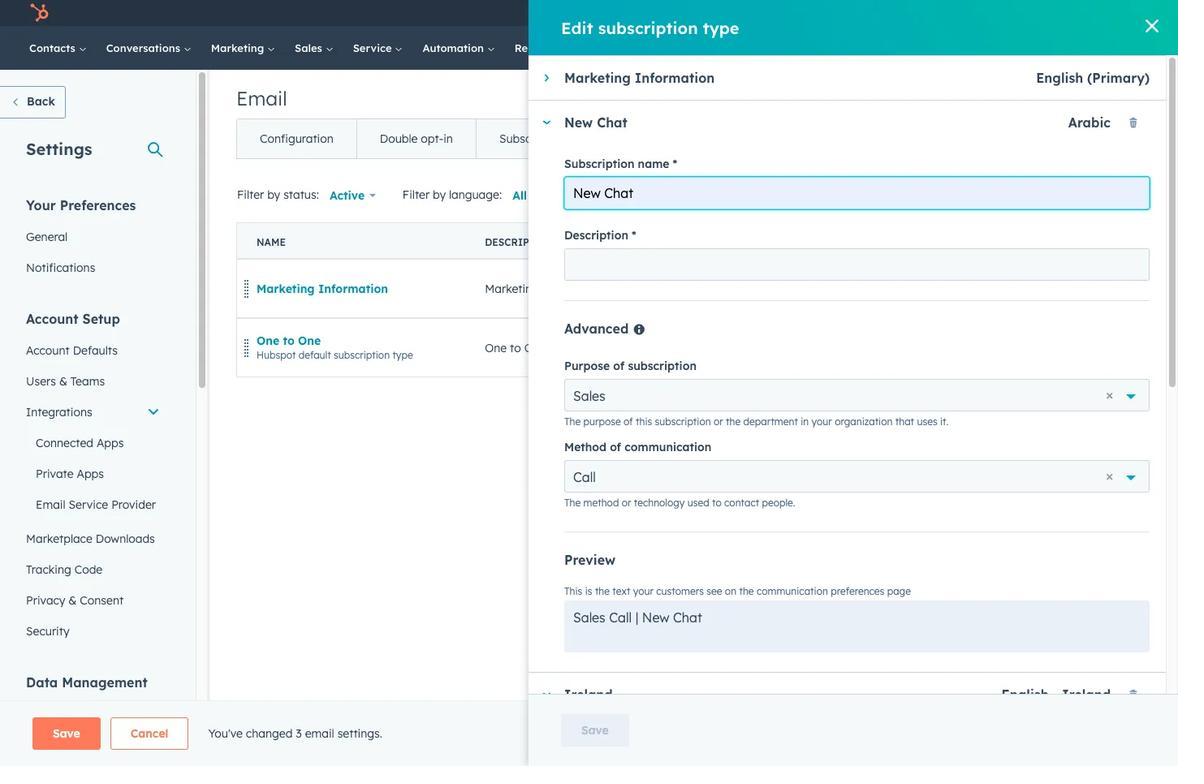 Task type: locate. For each thing, give the bounding box(es) containing it.
2 vertical spatial english
[[1002, 687, 1049, 704]]

1 vertical spatial apps
[[77, 467, 104, 482]]

used
[[688, 497, 710, 509]]

setup
[[82, 311, 120, 327]]

subscriptions
[[500, 132, 572, 146]]

filter left status:
[[237, 187, 264, 202]]

to left emails
[[510, 341, 521, 355]]

edit subscription type
[[561, 17, 740, 38]]

communication down the this
[[625, 440, 712, 455]]

private apps link
[[16, 459, 170, 490]]

email for email service provider
[[36, 498, 65, 513]]

1 vertical spatial information
[[318, 281, 388, 296]]

updates.
[[601, 281, 647, 296]]

2 ireland from the left
[[1063, 687, 1111, 704]]

caret image
[[545, 73, 549, 83], [542, 693, 552, 697]]

1 horizontal spatial ireland
[[1063, 687, 1111, 704]]

0 horizontal spatial type
[[393, 349, 413, 361]]

menu containing apoptosis studios 2
[[762, 0, 1159, 26]]

1 vertical spatial email
[[36, 498, 65, 513]]

marketplace downloads
[[26, 532, 155, 547]]

0 horizontal spatial by
[[267, 187, 280, 202]]

english for english
[[851, 281, 889, 296]]

1 vertical spatial english
[[851, 281, 889, 296]]

that
[[896, 416, 915, 428]]

defaults
[[73, 344, 118, 358]]

english - ireland
[[1002, 687, 1111, 704]]

1 the from the top
[[565, 416, 581, 428]]

english down search hubspot search field
[[1037, 70, 1084, 86]]

conversations
[[106, 41, 183, 54]]

name
[[257, 236, 286, 249]]

provider
[[111, 498, 156, 513]]

menu item
[[951, 0, 974, 26]]

privacy & consent
[[26, 594, 124, 608]]

1 vertical spatial or
[[622, 497, 632, 509]]

0 vertical spatial apps
[[97, 436, 124, 451]]

sales
[[295, 41, 326, 54], [574, 388, 606, 405]]

email down private
[[36, 498, 65, 513]]

1 filter from the left
[[237, 187, 264, 202]]

your
[[26, 197, 56, 214]]

account defaults
[[26, 344, 118, 358]]

0 horizontal spatial save
[[53, 727, 80, 742]]

0 horizontal spatial email
[[36, 498, 65, 513]]

account up account defaults
[[26, 311, 78, 327]]

filter down double opt-in link
[[403, 187, 430, 202]]

1 vertical spatial subscription
[[565, 157, 635, 171]]

the up method
[[565, 416, 581, 428]]

1 horizontal spatial save
[[582, 724, 609, 738]]

service down the "private apps" link
[[69, 498, 108, 513]]

0 vertical spatial sales
[[295, 41, 326, 54]]

1 horizontal spatial your
[[812, 416, 833, 428]]

1 × from the top
[[1107, 386, 1114, 405]]

2 the from the top
[[565, 497, 581, 509]]

0 horizontal spatial active
[[330, 188, 365, 203]]

the for the method or technology used to contact people.
[[565, 497, 581, 509]]

0 horizontal spatial your
[[633, 586, 654, 598]]

1 horizontal spatial to
[[510, 341, 521, 355]]

by for status:
[[267, 187, 280, 202]]

and
[[577, 281, 598, 296]]

active right status:
[[330, 188, 365, 203]]

2 vertical spatial type
[[393, 349, 413, 361]]

or
[[714, 416, 724, 428], [622, 497, 632, 509]]

1 horizontal spatial type
[[703, 17, 740, 38]]

email up configuration
[[236, 86, 287, 110]]

0 vertical spatial active
[[330, 188, 365, 203]]

of down the purpose
[[610, 440, 622, 455]]

×
[[1107, 386, 1114, 405], [1107, 467, 1114, 486]]

1 horizontal spatial marketing information
[[565, 70, 715, 86]]

caret image for marketing information
[[545, 73, 549, 83]]

information down edit subscription type
[[635, 70, 715, 86]]

by for language:
[[433, 187, 446, 202]]

0 vertical spatial service
[[353, 41, 395, 54]]

account
[[26, 311, 78, 327], [26, 344, 70, 358]]

marketing link
[[201, 26, 285, 70]]

1 account from the top
[[26, 311, 78, 327]]

0 vertical spatial communication
[[625, 440, 712, 455]]

× for call
[[1107, 467, 1114, 486]]

0 horizontal spatial sales
[[295, 41, 326, 54]]

0 horizontal spatial service
[[69, 498, 108, 513]]

preview
[[565, 552, 616, 569]]

the down the 'call'
[[565, 497, 581, 509]]

1 vertical spatial type
[[1118, 189, 1138, 201]]

apoptosis studios 2
[[1035, 6, 1133, 19]]

marketplace
[[26, 532, 92, 547]]

email inside 'email service provider' link
[[36, 498, 65, 513]]

0 vertical spatial &
[[59, 374, 67, 389]]

& for privacy
[[68, 594, 77, 608]]

this
[[565, 586, 583, 598]]

connected
[[36, 436, 93, 451]]

Subscription name text field
[[565, 177, 1150, 210]]

marketing information up one to one hubspot default subscription type
[[257, 281, 388, 296]]

default
[[299, 349, 331, 361]]

hubspot image
[[29, 3, 49, 23]]

in right the department
[[801, 416, 809, 428]]

english
[[1037, 70, 1084, 86], [851, 281, 889, 296], [1002, 687, 1049, 704]]

the left the department
[[726, 416, 741, 428]]

marketing left offers
[[485, 281, 539, 296]]

0 vertical spatial or
[[714, 416, 724, 428]]

1 vertical spatial active
[[1050, 282, 1078, 294]]

the for the purpose of this subscription or the department in your organization that uses it.
[[565, 416, 581, 428]]

in right double
[[444, 132, 453, 146]]

marketing
[[211, 41, 267, 54], [565, 70, 631, 86], [257, 281, 315, 296], [485, 281, 539, 296]]

email for email
[[236, 86, 287, 110]]

0 vertical spatial your
[[812, 416, 833, 428]]

configuration
[[260, 132, 334, 146]]

or left the department
[[714, 416, 724, 428]]

department
[[744, 416, 798, 428]]

sales up the purpose
[[574, 388, 606, 405]]

save for leftmost save "button"
[[53, 727, 80, 742]]

0 horizontal spatial to
[[283, 333, 295, 348]]

0 vertical spatial of
[[614, 359, 625, 374]]

1 horizontal spatial filter
[[403, 187, 430, 202]]

objects button
[[16, 730, 170, 761]]

navigation containing configuration
[[236, 119, 840, 159]]

0 vertical spatial ×
[[1107, 386, 1114, 405]]

1 vertical spatial marketing information
[[257, 281, 388, 296]]

active down status
[[1050, 282, 1078, 294]]

customers
[[657, 586, 704, 598]]

notifications button
[[976, 0, 1004, 26]]

by left status:
[[267, 187, 280, 202]]

data
[[26, 675, 58, 691]]

2 filter from the left
[[403, 187, 430, 202]]

& for users
[[59, 374, 67, 389]]

0 vertical spatial subscription
[[618, 132, 688, 146]]

2 by from the left
[[433, 187, 446, 202]]

your left organization
[[812, 416, 833, 428]]

the
[[726, 416, 741, 428], [595, 586, 610, 598], [740, 586, 754, 598]]

sales right marketing link
[[295, 41, 326, 54]]

1 vertical spatial account
[[26, 344, 70, 358]]

connected apps link
[[16, 428, 170, 459]]

subscription
[[618, 132, 688, 146], [565, 157, 635, 171]]

1 vertical spatial caret image
[[542, 693, 552, 697]]

1 by from the left
[[267, 187, 280, 202]]

& right the users
[[59, 374, 67, 389]]

account setup element
[[16, 310, 170, 647]]

1 horizontal spatial service
[[353, 41, 395, 54]]

2 horizontal spatial type
[[1118, 189, 1138, 201]]

ireland
[[565, 687, 613, 704], [1063, 687, 1111, 704]]

sales inside 'link'
[[295, 41, 326, 54]]

of right 'purpose'
[[614, 359, 625, 374]]

data management
[[26, 675, 148, 691]]

marketing up new chat at the top
[[565, 70, 631, 86]]

0 horizontal spatial ireland
[[565, 687, 613, 704]]

english left the -
[[1002, 687, 1049, 704]]

apps
[[97, 436, 124, 451], [77, 467, 104, 482]]

menu
[[762, 0, 1159, 26]]

subscription for subscription types
[[618, 132, 688, 146]]

1 vertical spatial the
[[565, 497, 581, 509]]

communication
[[625, 440, 712, 455], [757, 586, 829, 598]]

service right sales 'link'
[[353, 41, 395, 54]]

0 vertical spatial the
[[565, 416, 581, 428]]

subscription up name
[[618, 132, 688, 146]]

apps up the "private apps" link
[[97, 436, 124, 451]]

subscription types
[[618, 132, 724, 146]]

0 vertical spatial caret image
[[545, 73, 549, 83]]

of for call
[[610, 440, 622, 455]]

account up the users
[[26, 344, 70, 358]]

integrations button
[[16, 397, 170, 428]]

private apps
[[36, 467, 104, 482]]

1 vertical spatial communication
[[757, 586, 829, 598]]

subscription inside navigation
[[618, 132, 688, 146]]

to right used
[[712, 497, 722, 509]]

1 vertical spatial &
[[68, 594, 77, 608]]

0 vertical spatial account
[[26, 311, 78, 327]]

method
[[565, 440, 607, 455]]

0 horizontal spatial marketing information
[[257, 281, 388, 296]]

see
[[707, 586, 723, 598]]

by left language:
[[433, 187, 446, 202]]

filter for filter by language:
[[403, 187, 430, 202]]

changed
[[246, 727, 293, 742]]

1 horizontal spatial information
[[635, 70, 715, 86]]

subscriptions link
[[476, 119, 595, 158]]

1 horizontal spatial &
[[68, 594, 77, 608]]

communication right on
[[757, 586, 829, 598]]

or right method
[[622, 497, 632, 509]]

2 vertical spatial of
[[610, 440, 622, 455]]

help button
[[922, 0, 949, 26]]

apps for private apps
[[77, 467, 104, 482]]

to up hubspot
[[283, 333, 295, 348]]

1 horizontal spatial by
[[433, 187, 446, 202]]

english down description text box
[[851, 281, 889, 296]]

navigation
[[236, 119, 840, 159]]

your preferences
[[26, 197, 136, 214]]

code
[[74, 563, 103, 578]]

1 horizontal spatial sales
[[574, 388, 606, 405]]

subscription inside button
[[1059, 189, 1115, 201]]

1 vertical spatial sales
[[574, 388, 606, 405]]

0 vertical spatial in
[[444, 132, 453, 146]]

your right text
[[633, 586, 654, 598]]

subscription down new chat at the top
[[565, 157, 635, 171]]

subscription inside one to one hubspot default subscription type
[[334, 349, 390, 361]]

users & teams link
[[16, 366, 170, 397]]

marketing information
[[565, 70, 715, 86], [257, 281, 388, 296]]

0 horizontal spatial communication
[[625, 440, 712, 455]]

1 vertical spatial service
[[69, 498, 108, 513]]

Sales Call | New Chat text field
[[565, 601, 1150, 653]]

subscription right create
[[1059, 189, 1115, 201]]

status
[[1034, 236, 1072, 249]]

0 horizontal spatial information
[[318, 281, 388, 296]]

account for account setup
[[26, 311, 78, 327]]

type inside button
[[1118, 189, 1138, 201]]

information up one to one hubspot default subscription type
[[318, 281, 388, 296]]

the
[[565, 416, 581, 428], [565, 497, 581, 509]]

marketplaces button
[[884, 0, 918, 26]]

2 account from the top
[[26, 344, 70, 358]]

0 horizontal spatial or
[[622, 497, 632, 509]]

organization
[[835, 416, 893, 428]]

1 vertical spatial ×
[[1107, 467, 1114, 486]]

english for english (primary)
[[1037, 70, 1084, 86]]

subscription right default
[[334, 349, 390, 361]]

Search HubSpot search field
[[950, 34, 1149, 62]]

subscription right the this
[[655, 416, 711, 428]]

1 horizontal spatial email
[[236, 86, 287, 110]]

connected apps
[[36, 436, 124, 451]]

of left the this
[[624, 416, 633, 428]]

marketplace downloads link
[[16, 524, 170, 555]]

0 vertical spatial email
[[236, 86, 287, 110]]

0 vertical spatial marketing information
[[565, 70, 715, 86]]

2 × from the top
[[1107, 467, 1114, 486]]

save for the right save "button"
[[582, 724, 609, 738]]

call
[[574, 470, 596, 486]]

marketing information down edit subscription type
[[565, 70, 715, 86]]

apps for connected apps
[[97, 436, 124, 451]]

opt-
[[421, 132, 444, 146]]

help image
[[928, 7, 943, 22]]

0 horizontal spatial filter
[[237, 187, 264, 202]]

to inside one to one hubspot default subscription type
[[283, 333, 295, 348]]

types
[[692, 132, 724, 146]]

0 vertical spatial english
[[1037, 70, 1084, 86]]

0 horizontal spatial &
[[59, 374, 67, 389]]

0 vertical spatial type
[[703, 17, 740, 38]]

information
[[635, 70, 715, 86], [318, 281, 388, 296]]

apps down connected apps link on the bottom left
[[77, 467, 104, 482]]

filter
[[237, 187, 264, 202], [403, 187, 430, 202]]

active inside popup button
[[330, 188, 365, 203]]

calling icon button
[[853, 2, 881, 24]]

account for account defaults
[[26, 344, 70, 358]]

chat
[[597, 115, 628, 131]]

this
[[636, 416, 653, 428]]

1 vertical spatial in
[[801, 416, 809, 428]]

& right privacy
[[68, 594, 77, 608]]

studios
[[1087, 6, 1125, 19]]

subscription
[[598, 17, 698, 38], [1059, 189, 1115, 201], [334, 349, 390, 361], [628, 359, 697, 374], [655, 416, 711, 428]]



Task type: describe. For each thing, give the bounding box(es) containing it.
objects
[[26, 738, 67, 753]]

filter by status:
[[237, 187, 319, 202]]

the right is
[[595, 586, 610, 598]]

0 vertical spatial information
[[635, 70, 715, 86]]

0 horizontal spatial save button
[[32, 718, 101, 751]]

tracking code link
[[16, 555, 170, 586]]

users
[[26, 374, 56, 389]]

preferences
[[831, 586, 885, 598]]

upgrade
[[792, 8, 837, 21]]

1 vertical spatial your
[[633, 586, 654, 598]]

back
[[27, 94, 55, 109]]

privacy
[[26, 594, 65, 608]]

filter for filter by status:
[[237, 187, 264, 202]]

settings.
[[338, 727, 383, 742]]

type for edit subscription type
[[703, 17, 740, 38]]

privacy & consent link
[[16, 586, 170, 617]]

purpose
[[565, 359, 610, 374]]

subscription for subscription name
[[565, 157, 635, 171]]

double opt-in
[[380, 132, 453, 146]]

preferences
[[60, 197, 136, 214]]

email
[[305, 727, 334, 742]]

create subscription type button
[[1012, 183, 1152, 209]]

subscription up the this
[[628, 359, 697, 374]]

search image
[[1145, 42, 1156, 54]]

type inside one to one hubspot default subscription type
[[393, 349, 413, 361]]

1 vertical spatial of
[[624, 416, 633, 428]]

conversations link
[[96, 26, 201, 70]]

integrations
[[26, 405, 92, 420]]

type for create subscription type
[[1118, 189, 1138, 201]]

configuration link
[[237, 119, 356, 158]]

your preferences element
[[16, 197, 170, 284]]

1 horizontal spatial save button
[[561, 715, 629, 747]]

account defaults link
[[16, 336, 170, 366]]

caret image
[[542, 121, 552, 125]]

3
[[296, 727, 302, 742]]

name
[[638, 157, 670, 171]]

text
[[613, 586, 631, 598]]

service link
[[343, 26, 413, 70]]

language(s)
[[851, 236, 920, 249]]

marketing left sales 'link'
[[211, 41, 267, 54]]

contacts link
[[19, 26, 96, 70]]

you've
[[208, 727, 243, 742]]

to for emails
[[510, 341, 521, 355]]

security
[[26, 625, 70, 639]]

new chat
[[565, 115, 628, 131]]

create
[[1025, 189, 1056, 201]]

users & teams
[[26, 374, 105, 389]]

caret image for ireland
[[542, 693, 552, 697]]

apoptosis
[[1035, 6, 1084, 19]]

subscription types link
[[595, 119, 747, 158]]

method of communication
[[565, 440, 712, 455]]

1 horizontal spatial or
[[714, 416, 724, 428]]

1 horizontal spatial communication
[[757, 586, 829, 598]]

email service provider
[[36, 498, 156, 513]]

you've changed 3 email settings.
[[208, 727, 383, 742]]

english (primary)
[[1037, 70, 1150, 86]]

the right on
[[740, 586, 754, 598]]

back link
[[0, 86, 66, 119]]

one to one emails
[[485, 341, 584, 355]]

× for sales
[[1107, 386, 1114, 405]]

advanced
[[565, 321, 633, 337]]

page
[[888, 586, 911, 598]]

hubspot
[[257, 349, 296, 361]]

2 horizontal spatial to
[[712, 497, 722, 509]]

2
[[1127, 6, 1133, 19]]

double opt-in link
[[356, 119, 476, 158]]

notifications image
[[983, 7, 997, 22]]

description
[[565, 228, 629, 243]]

of for sales
[[614, 359, 625, 374]]

private
[[36, 467, 74, 482]]

the purpose of this subscription or the department in your organization that uses it.
[[565, 416, 949, 428]]

search button
[[1136, 34, 1164, 62]]

subscription name
[[565, 157, 670, 171]]

hubspot link
[[19, 3, 61, 23]]

management
[[62, 675, 148, 691]]

1 horizontal spatial active
[[1050, 282, 1078, 294]]

double
[[380, 132, 418, 146]]

consent
[[80, 594, 124, 608]]

service inside the account setup element
[[69, 498, 108, 513]]

close image
[[1146, 19, 1159, 32]]

cancel button
[[110, 718, 189, 751]]

calling icon image
[[860, 6, 874, 21]]

one to one hubspot default subscription type
[[257, 333, 413, 361]]

properties link
[[16, 699, 170, 730]]

data management element
[[16, 674, 170, 767]]

general link
[[16, 222, 170, 253]]

1 horizontal spatial in
[[801, 416, 809, 428]]

(primary)
[[1088, 70, 1150, 86]]

apoptosis studios 2 button
[[1007, 0, 1158, 26]]

marketing information button
[[257, 281, 388, 296]]

one to one button
[[257, 333, 321, 348]]

new
[[565, 115, 593, 131]]

marketing down name
[[257, 281, 315, 296]]

teams
[[71, 374, 105, 389]]

automation
[[423, 41, 487, 54]]

upgrade image
[[774, 7, 788, 22]]

subscription right edit
[[598, 17, 698, 38]]

english for english - ireland
[[1002, 687, 1049, 704]]

notifications
[[26, 261, 95, 275]]

tara schultz image
[[1017, 6, 1031, 20]]

1 ireland from the left
[[565, 687, 613, 704]]

all
[[513, 188, 527, 203]]

downloads
[[96, 532, 155, 547]]

email service provider link
[[16, 490, 170, 521]]

people.
[[762, 497, 796, 509]]

this is the text your customers see on the communication preferences page
[[565, 586, 911, 598]]

all button
[[502, 180, 549, 212]]

0 horizontal spatial in
[[444, 132, 453, 146]]

notifications link
[[16, 253, 170, 284]]

to for hubspot
[[283, 333, 295, 348]]

Description text field
[[565, 249, 1150, 281]]

create subscription type
[[1025, 189, 1138, 201]]

tracking code
[[26, 563, 103, 578]]

status:
[[284, 187, 319, 202]]

security link
[[16, 617, 170, 647]]

active button
[[319, 180, 387, 212]]

edit
[[561, 17, 593, 38]]

uses
[[917, 416, 938, 428]]

marketplaces image
[[894, 7, 909, 22]]



Task type: vqa. For each thing, say whether or not it's contained in the screenshot.
type associated with Create subscription type
yes



